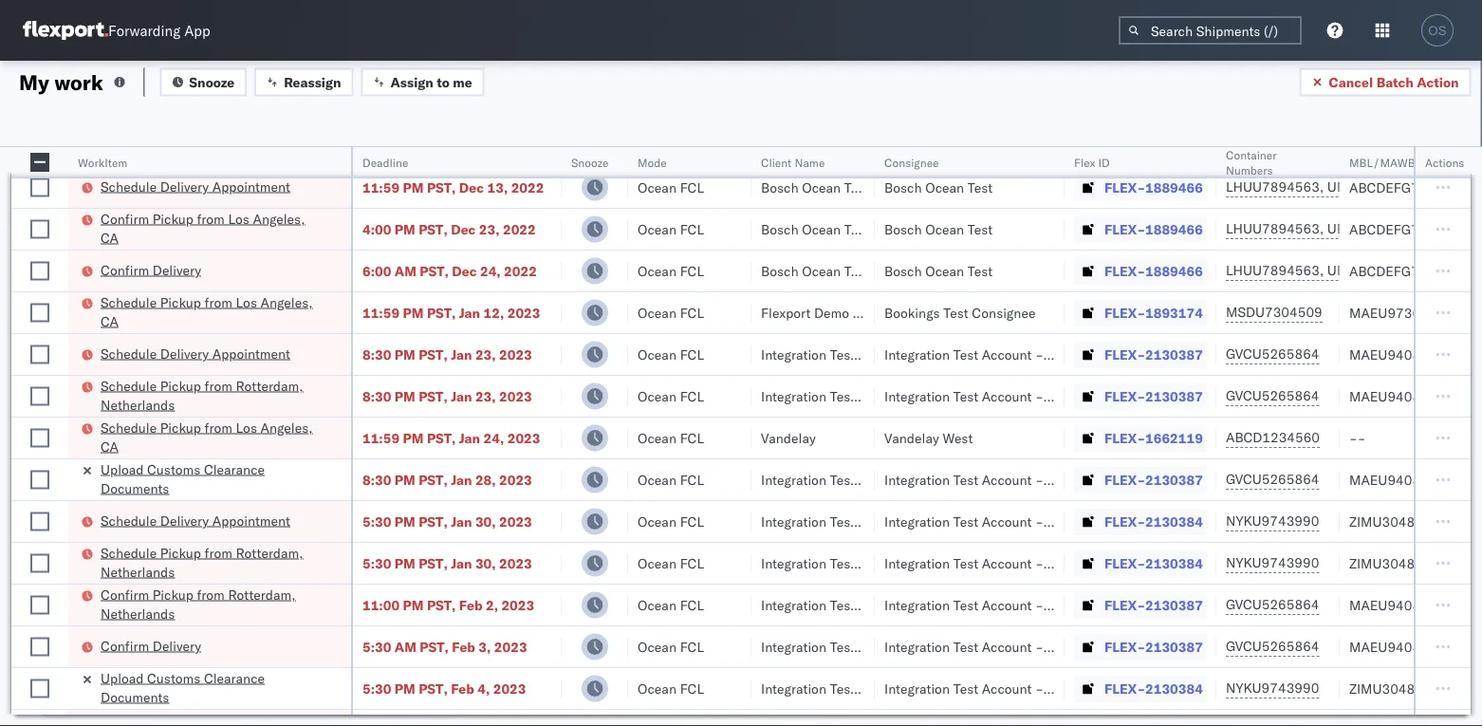 Task type: locate. For each thing, give the bounding box(es) containing it.
3 flex-2130384 from the top
[[1105, 680, 1203, 697]]

my work
[[19, 69, 103, 95]]

resize handle column header
[[46, 147, 68, 726], [328, 147, 351, 726], [539, 147, 562, 726], [606, 147, 628, 726], [729, 147, 752, 726], [852, 147, 875, 726], [1042, 147, 1065, 726], [1194, 147, 1217, 726], [1317, 147, 1340, 726], [1448, 147, 1471, 726]]

3 flex- from the top
[[1105, 221, 1146, 237]]

5:30 pm pst, jan 30, 2023 down 8:30 pm pst, jan 28, 2023
[[363, 513, 532, 530]]

from for 8:30 pm pst, jan 23, 2023
[[205, 377, 232, 394]]

3 confirm from the top
[[101, 586, 149, 603]]

pst, down 5:30 am pst, feb 3, 2023 in the bottom left of the page
[[419, 680, 448, 697]]

pickup for 11:59 pm pst, jan 24, 2023
[[160, 419, 201, 436]]

uetu5238478 for schedule delivery appointment
[[1328, 178, 1420, 195]]

delivery for 8:30 pm pst, jan 23, 2023
[[160, 345, 209, 362]]

24, up 28,
[[484, 429, 504, 446]]

2 nyku9743990 from the top
[[1226, 554, 1320, 571]]

zimu3048342 for schedule pickup from rotterdam, netherlands
[[1350, 555, 1440, 571]]

1 lhuu7894563, uetu5238478 from the top
[[1226, 137, 1420, 153]]

from for 5:30 pm pst, jan 30, 2023
[[205, 544, 232, 561]]

11:59 down the 6:00
[[363, 304, 400, 321]]

schedule pickup from rotterdam, netherlands for 5:30 pm pst, jan 30, 2023
[[101, 544, 303, 580]]

0 vertical spatial documents
[[101, 480, 169, 496]]

flex-1889466
[[1105, 137, 1203, 154], [1105, 179, 1203, 196], [1105, 221, 1203, 237], [1105, 262, 1203, 279]]

from for 11:59 pm pst, jan 12, 2023
[[205, 294, 232, 310]]

2 am from the top
[[395, 638, 417, 655]]

confirm inside 'confirm pickup from los angeles, ca'
[[101, 210, 149, 227]]

upload customs clearance documents for 8:30 pm pst, jan 28, 2023
[[101, 461, 265, 496]]

0 vertical spatial 5:30 pm pst, jan 30, 2023
[[363, 513, 532, 530]]

resize handle column header for container numbers
[[1317, 147, 1340, 726]]

24,
[[480, 262, 501, 279], [484, 429, 504, 446]]

11:59 up deadline
[[363, 137, 400, 154]]

5:30
[[363, 513, 391, 530], [363, 555, 391, 571], [363, 638, 391, 655], [363, 680, 391, 697]]

1 maeu9408431 from the top
[[1350, 346, 1446, 363]]

2 ca from the top
[[101, 229, 119, 246]]

11:59 pm pst, dec 13, 2022 for schedule delivery appointment
[[363, 179, 544, 196]]

resize handle column header for consignee
[[1042, 147, 1065, 726]]

0 vertical spatial clearance
[[204, 461, 265, 477]]

vandelay for vandelay west
[[885, 429, 939, 446]]

1 vertical spatial documents
[[101, 689, 169, 705]]

2 vertical spatial schedule pickup from los angeles, ca button
[[101, 418, 326, 458]]

schedule delivery appointment link for 11:59
[[101, 177, 290, 196]]

11:59 down deadline
[[363, 179, 400, 196]]

1 vertical spatial 24,
[[484, 429, 504, 446]]

angeles,
[[261, 127, 313, 143], [253, 210, 305, 227], [261, 294, 313, 310], [261, 419, 313, 436]]

3 karl from the top
[[1047, 471, 1072, 488]]

1 vertical spatial 8:30
[[363, 388, 391, 404]]

ca inside 'confirm pickup from los angeles, ca'
[[101, 229, 119, 246]]

2130384
[[1146, 513, 1203, 530], [1146, 555, 1203, 571], [1146, 680, 1203, 697]]

5:30 pm pst, jan 30, 2023 up 11:00 pm pst, feb 2, 2023
[[363, 555, 532, 571]]

1 vertical spatial nyku9743990
[[1226, 554, 1320, 571]]

2 vertical spatial netherlands
[[101, 605, 175, 622]]

30,
[[475, 513, 496, 530], [475, 555, 496, 571]]

3 schedule delivery appointment button from the top
[[101, 511, 290, 532]]

11:59
[[363, 137, 400, 154], [363, 179, 400, 196], [363, 304, 400, 321], [363, 429, 400, 446]]

pst, down 6:00 am pst, dec 24, 2022
[[427, 304, 456, 321]]

resize handle column header for mode
[[729, 147, 752, 726]]

1 flex-1889466 from the top
[[1105, 137, 1203, 154]]

0 vertical spatial snooze
[[189, 74, 235, 90]]

1 vertical spatial confirm delivery
[[101, 637, 201, 654]]

2 clearance from the top
[[204, 670, 265, 686]]

0 vertical spatial confirm delivery link
[[101, 261, 201, 280]]

1 horizontal spatial snooze
[[571, 155, 609, 169]]

dec for confirm pickup from los angeles, ca
[[451, 221, 476, 237]]

24, up 12,
[[480, 262, 501, 279]]

feb left 3,
[[452, 638, 475, 655]]

1 vertical spatial schedule delivery appointment
[[101, 345, 290, 362]]

8 integration from the top
[[885, 680, 950, 697]]

3 gvcu5265864 from the top
[[1226, 471, 1320, 487]]

clearance for 5:30 pm pst, feb 4, 2023
[[204, 670, 265, 686]]

customs
[[147, 461, 201, 477], [147, 670, 201, 686]]

confirm pickup from los angeles, ca link
[[101, 209, 326, 247]]

0 vertical spatial zimu3048342
[[1350, 513, 1440, 530]]

pst, up 5:30 pm pst, feb 4, 2023
[[420, 638, 449, 655]]

confirm delivery down 'confirm pickup from los angeles, ca'
[[101, 261, 201, 278]]

confirm delivery link for 5:30 am pst, feb 3, 2023
[[101, 636, 201, 655]]

1 vertical spatial 8:30 pm pst, jan 23, 2023
[[363, 388, 532, 404]]

0 vertical spatial schedule pickup from rotterdam, netherlands button
[[101, 376, 326, 416]]

11:59 pm pst, jan 12, 2023
[[363, 304, 540, 321]]

rotterdam, for 11:00 pm pst, feb 2, 2023
[[228, 586, 296, 603]]

6 resize handle column header from the left
[[852, 147, 875, 726]]

6:00
[[363, 262, 391, 279]]

5:30 down 5:30 am pst, feb 3, 2023 in the bottom left of the page
[[363, 680, 391, 697]]

delivery for 5:30 am pst, feb 3, 2023
[[153, 637, 201, 654]]

0 vertical spatial schedule pickup from los angeles, ca link
[[101, 126, 326, 164]]

forwarding app
[[108, 21, 210, 39]]

1 1889466 from the top
[[1146, 137, 1203, 154]]

2023 up 8:30 pm pst, jan 28, 2023
[[508, 429, 540, 446]]

netherlands for 8:30 pm pst, jan 23, 2023
[[101, 396, 175, 413]]

1 vertical spatial 5:30 pm pst, jan 30, 2023
[[363, 555, 532, 571]]

schedule pickup from rotterdam, netherlands link for 8:30
[[101, 376, 326, 414]]

1 resize handle column header from the left
[[46, 147, 68, 726]]

appointment for 5:30 pm pst, jan 30, 2023
[[212, 512, 290, 529]]

resize handle column header for deadline
[[539, 147, 562, 726]]

1889466 for confirm pickup from los angeles, ca
[[1146, 221, 1203, 237]]

rotterdam,
[[236, 377, 303, 394], [236, 544, 303, 561], [228, 586, 296, 603]]

0 horizontal spatial numbers
[[1226, 163, 1273, 177]]

2 vertical spatial feb
[[451, 680, 474, 697]]

1 vertical spatial customs
[[147, 670, 201, 686]]

abcdefg78456546 for confirm pickup from los angeles, ca
[[1350, 221, 1477, 237]]

13,
[[487, 137, 508, 154], [487, 179, 508, 196]]

1 am from the top
[[395, 262, 417, 279]]

schedule
[[101, 127, 157, 143], [101, 178, 157, 195], [101, 294, 157, 310], [101, 345, 157, 362], [101, 377, 157, 394], [101, 419, 157, 436], [101, 512, 157, 529], [101, 544, 157, 561]]

schedule pickup from rotterdam, netherlands link for 5:30
[[101, 543, 326, 581]]

confirm
[[101, 210, 149, 227], [101, 261, 149, 278], [101, 586, 149, 603], [101, 637, 149, 654]]

pm up 11:59 pm pst, jan 24, 2023
[[395, 388, 415, 404]]

confirm delivery button down confirm pickup from rotterdam, netherlands
[[101, 636, 201, 657]]

1 vertical spatial schedule pickup from los angeles, ca link
[[101, 293, 326, 331]]

ca for 4:00 pm pst, dec 23, 2022
[[101, 229, 119, 246]]

numbers for container numbers
[[1226, 163, 1273, 177]]

1 vertical spatial confirm delivery button
[[101, 636, 201, 657]]

schedule delivery appointment
[[101, 178, 290, 195], [101, 345, 290, 362], [101, 512, 290, 529]]

pst, up 11:59 pm pst, jan 24, 2023
[[419, 388, 448, 404]]

24, for 2022
[[480, 262, 501, 279]]

mbl/mawb
[[1350, 155, 1416, 169]]

flex-2130387
[[1105, 346, 1203, 363], [1105, 388, 1203, 404], [1105, 471, 1203, 488], [1105, 597, 1203, 613], [1105, 638, 1203, 655]]

1889466 for schedule delivery appointment
[[1146, 179, 1203, 196]]

pst, down 11:59 pm pst, jan 24, 2023
[[419, 471, 448, 488]]

netherlands
[[101, 396, 175, 413], [101, 563, 175, 580], [101, 605, 175, 622]]

deadline button
[[353, 151, 543, 170]]

am down 11:00 on the left of page
[[395, 638, 417, 655]]

23,
[[479, 221, 500, 237], [475, 346, 496, 363], [475, 388, 496, 404]]

flex-1893174 button
[[1074, 299, 1207, 326], [1074, 299, 1207, 326]]

clearance
[[204, 461, 265, 477], [204, 670, 265, 686]]

10 fcl from the top
[[680, 513, 704, 530]]

numbers right mbl/mawb
[[1419, 155, 1466, 169]]

mode
[[638, 155, 667, 169]]

11:59 pm pst, dec 13, 2022 down the me
[[363, 137, 544, 154]]

5:30 down 8:30 pm pst, jan 28, 2023
[[363, 513, 391, 530]]

0 vertical spatial 13,
[[487, 137, 508, 154]]

resize handle column header for workitem
[[328, 147, 351, 726]]

1 customs from the top
[[147, 461, 201, 477]]

23, down 12,
[[475, 346, 496, 363]]

2 maeu9408431 from the top
[[1350, 388, 1446, 404]]

feb left "2,"
[[459, 597, 483, 613]]

clearance for 8:30 pm pst, jan 28, 2023
[[204, 461, 265, 477]]

1 vertical spatial netherlands
[[101, 563, 175, 580]]

8:30 pm pst, jan 23, 2023 down 11:59 pm pst, jan 12, 2023
[[363, 346, 532, 363]]

pst, up 8:30 pm pst, jan 28, 2023
[[427, 429, 456, 446]]

feb
[[459, 597, 483, 613], [452, 638, 475, 655], [451, 680, 474, 697]]

0 vertical spatial schedule delivery appointment button
[[101, 177, 290, 198]]

8:30 pm pst, jan 23, 2023
[[363, 346, 532, 363], [363, 388, 532, 404]]

1 vertical spatial zimu3048342
[[1350, 555, 1440, 571]]

2023 right the 4, on the left of page
[[493, 680, 526, 697]]

2 30, from the top
[[475, 555, 496, 571]]

numbers inside container numbers
[[1226, 163, 1273, 177]]

2 vertical spatial 8:30
[[363, 471, 391, 488]]

30, for schedule delivery appointment
[[475, 513, 496, 530]]

1 8:30 pm pst, jan 23, 2023 from the top
[[363, 346, 532, 363]]

1 horizontal spatial vandelay
[[885, 429, 939, 446]]

rotterdam, inside confirm pickup from rotterdam, netherlands
[[228, 586, 296, 603]]

9 resize handle column header from the left
[[1317, 147, 1340, 726]]

3 schedule pickup from los angeles, ca button from the top
[[101, 418, 326, 458]]

from inside confirm pickup from rotterdam, netherlands
[[197, 586, 225, 603]]

2023 right 12,
[[508, 304, 540, 321]]

upload for 8:30
[[101, 461, 144, 477]]

0 vertical spatial confirm delivery button
[[101, 261, 201, 281]]

documents for 5:30 pm pst, feb 4, 2023
[[101, 689, 169, 705]]

confirm inside confirm pickup from rotterdam, netherlands
[[101, 586, 149, 603]]

confirm delivery button
[[101, 261, 201, 281], [101, 636, 201, 657]]

1 clearance from the top
[[204, 461, 265, 477]]

pickup
[[160, 127, 201, 143], [153, 210, 193, 227], [160, 294, 201, 310], [160, 377, 201, 394], [160, 419, 201, 436], [160, 544, 201, 561], [153, 586, 193, 603]]

angeles, inside 'confirm pickup from los angeles, ca'
[[253, 210, 305, 227]]

0 horizontal spatial snooze
[[189, 74, 235, 90]]

pm down 5:30 am pst, feb 3, 2023 in the bottom left of the page
[[395, 680, 415, 697]]

9 flex- from the top
[[1105, 471, 1146, 488]]

snooze
[[189, 74, 235, 90], [571, 155, 609, 169]]

12 fcl from the top
[[680, 597, 704, 613]]

pst, up 5:30 am pst, feb 3, 2023 in the bottom left of the page
[[427, 597, 456, 613]]

schedule delivery appointment button for 5:30 pm pst, jan 30, 2023
[[101, 511, 290, 532]]

1 horizontal spatial numbers
[[1419, 155, 1466, 169]]

pickup for 11:00 pm pst, feb 2, 2023
[[153, 586, 193, 603]]

2023 right "2,"
[[502, 597, 534, 613]]

dec up 6:00 am pst, dec 24, 2022
[[451, 221, 476, 237]]

7 flex- from the top
[[1105, 388, 1146, 404]]

1889466
[[1146, 137, 1203, 154], [1146, 179, 1203, 196], [1146, 221, 1203, 237], [1146, 262, 1203, 279]]

customs for 8:30
[[147, 461, 201, 477]]

4 fcl from the top
[[680, 262, 704, 279]]

5 integration test account - karl lagerfeld from the top
[[885, 555, 1132, 571]]

2023 down 8:30 pm pst, jan 28, 2023
[[499, 513, 532, 530]]

1 vertical spatial 11:59 pm pst, dec 13, 2022
[[363, 179, 544, 196]]

1 vertical spatial upload customs clearance documents
[[101, 670, 265, 705]]

2 vertical spatial schedule delivery appointment link
[[101, 511, 290, 530]]

pm down 11:59 pm pst, jan 24, 2023
[[395, 471, 415, 488]]

2,
[[486, 597, 498, 613]]

0 vertical spatial schedule pickup from rotterdam, netherlands
[[101, 377, 303, 413]]

confirm pickup from rotterdam, netherlands link
[[101, 585, 326, 623]]

client name
[[761, 155, 825, 169]]

1 vertical spatial schedule pickup from los angeles, ca
[[101, 294, 313, 329]]

3 appointment from the top
[[212, 512, 290, 529]]

3 resize handle column header from the left
[[539, 147, 562, 726]]

6 account from the top
[[982, 597, 1032, 613]]

8:30 down the 6:00
[[363, 346, 391, 363]]

2022 for schedule pickup from los angeles, ca
[[511, 137, 544, 154]]

8:30 down 11:59 pm pst, jan 24, 2023
[[363, 471, 391, 488]]

2 vertical spatial 23,
[[475, 388, 496, 404]]

2 11:59 from the top
[[363, 179, 400, 196]]

13, for schedule pickup from los angeles, ca
[[487, 137, 508, 154]]

nyku9743990 for schedule delivery appointment
[[1226, 513, 1320, 529]]

2 lagerfeld from the top
[[1075, 388, 1132, 404]]

pm down deadline
[[403, 179, 424, 196]]

0 vertical spatial schedule pickup from los angeles, ca
[[101, 127, 313, 162]]

4:00
[[363, 221, 391, 237]]

confirm delivery link down confirm pickup from rotterdam, netherlands
[[101, 636, 201, 655]]

jan up 28,
[[459, 429, 480, 446]]

1 vertical spatial 13,
[[487, 179, 508, 196]]

0 vertical spatial feb
[[459, 597, 483, 613]]

flexport. image
[[23, 21, 108, 40]]

5:30 up 11:00 on the left of page
[[363, 555, 391, 571]]

1 vertical spatial 23,
[[475, 346, 496, 363]]

1 vertical spatial upload
[[101, 670, 144, 686]]

1 vertical spatial upload customs clearance documents link
[[101, 669, 326, 707]]

1 vertical spatial feb
[[452, 638, 475, 655]]

dec down the me
[[459, 137, 484, 154]]

2 flex-1889466 from the top
[[1105, 179, 1203, 196]]

23, up 6:00 am pst, dec 24, 2022
[[479, 221, 500, 237]]

1 integration test account - karl lagerfeld from the top
[[885, 346, 1132, 363]]

feb for 4,
[[451, 680, 474, 697]]

resize handle column header for client name
[[852, 147, 875, 726]]

consignee for flexport demo consignee
[[853, 304, 917, 321]]

pickup inside 'confirm pickup from los angeles, ca'
[[153, 210, 193, 227]]

2 5:30 from the top
[[363, 555, 391, 571]]

-
[[1036, 346, 1044, 363], [1036, 388, 1044, 404], [1350, 429, 1358, 446], [1358, 429, 1366, 446], [1036, 471, 1044, 488], [1036, 513, 1044, 530], [1036, 555, 1044, 571], [1036, 597, 1044, 613], [1036, 638, 1044, 655], [1036, 680, 1044, 697]]

netherlands for 5:30 pm pst, jan 30, 2023
[[101, 563, 175, 580]]

bookings
[[885, 304, 940, 321]]

pm right 11:00 on the left of page
[[403, 597, 424, 613]]

2 customs from the top
[[147, 670, 201, 686]]

2130387
[[1146, 346, 1203, 363], [1146, 388, 1203, 404], [1146, 471, 1203, 488], [1146, 597, 1203, 613], [1146, 638, 1203, 655]]

0 vertical spatial 30,
[[475, 513, 496, 530]]

0 vertical spatial schedule pickup from rotterdam, netherlands link
[[101, 376, 326, 414]]

3 lhuu7894563, uetu5238478 from the top
[[1226, 220, 1420, 237]]

flex-1662119
[[1105, 429, 1203, 446]]

2 vertical spatial schedule pickup from los angeles, ca link
[[101, 418, 326, 456]]

rotterdam, for 8:30 pm pst, jan 23, 2023
[[236, 377, 303, 394]]

from for 4:00 pm pst, dec 23, 2022
[[197, 210, 225, 227]]

snooze down app
[[189, 74, 235, 90]]

bosch
[[761, 137, 799, 154], [885, 137, 922, 154], [761, 179, 799, 196], [885, 179, 922, 196], [761, 221, 799, 237], [885, 221, 922, 237], [761, 262, 799, 279], [885, 262, 922, 279]]

upload for 5:30
[[101, 670, 144, 686]]

2 2130384 from the top
[[1146, 555, 1203, 571]]

cancel batch action button
[[1300, 68, 1472, 96]]

from for 11:59 pm pst, dec 13, 2022
[[205, 127, 232, 143]]

1 vertical spatial rotterdam,
[[236, 544, 303, 561]]

4 maeu9408431 from the top
[[1350, 597, 1446, 613]]

5 flex-2130387 from the top
[[1105, 638, 1203, 655]]

container
[[1226, 148, 1277, 162]]

0 vertical spatial upload customs clearance documents
[[101, 461, 265, 496]]

schedule pickup from los angeles, ca button for 11:59 pm pst, jan 24, 2023
[[101, 418, 326, 458]]

2 vertical spatial schedule pickup from los angeles, ca
[[101, 419, 313, 455]]

0 vertical spatial 11:59 pm pst, dec 13, 2022
[[363, 137, 544, 154]]

30, down 28,
[[475, 513, 496, 530]]

1 vertical spatial schedule pickup from rotterdam, netherlands link
[[101, 543, 326, 581]]

2 vertical spatial 2130384
[[1146, 680, 1203, 697]]

dec up 11:59 pm pst, jan 12, 2023
[[452, 262, 477, 279]]

2 lhuu7894563, uetu5238478 from the top
[[1226, 178, 1420, 195]]

4 ca from the top
[[101, 438, 119, 455]]

pst, down 11:59 pm pst, jan 12, 2023
[[419, 346, 448, 363]]

0 vertical spatial schedule pickup from los angeles, ca button
[[101, 126, 326, 166]]

schedule pickup from los angeles, ca button
[[101, 126, 326, 166], [101, 293, 326, 333], [101, 418, 326, 458]]

1 vertical spatial schedule delivery appointment link
[[101, 344, 290, 363]]

integration
[[885, 346, 950, 363], [885, 388, 950, 404], [885, 471, 950, 488], [885, 513, 950, 530], [885, 555, 950, 571], [885, 597, 950, 613], [885, 638, 950, 655], [885, 680, 950, 697]]

2 vertical spatial nyku9743990
[[1226, 680, 1320, 696]]

1 vertical spatial appointment
[[212, 345, 290, 362]]

1 nyku9743990 from the top
[[1226, 513, 1320, 529]]

0 vertical spatial netherlands
[[101, 396, 175, 413]]

0 vertical spatial customs
[[147, 461, 201, 477]]

documents
[[101, 480, 169, 496], [101, 689, 169, 705]]

assign
[[391, 74, 434, 90]]

3 1889466 from the top
[[1146, 221, 1203, 237]]

1 vertical spatial confirm delivery link
[[101, 636, 201, 655]]

1 5:30 from the top
[[363, 513, 391, 530]]

2 vertical spatial appointment
[[212, 512, 290, 529]]

23, up 11:59 pm pst, jan 24, 2023
[[475, 388, 496, 404]]

schedule pickup from rotterdam, netherlands button for 5:30 pm pst, jan 30, 2023
[[101, 543, 326, 583]]

schedule pickup from rotterdam, netherlands
[[101, 377, 303, 413], [101, 544, 303, 580]]

0 vertical spatial 8:30
[[363, 346, 391, 363]]

flex-2130387 button
[[1074, 341, 1207, 368], [1074, 341, 1207, 368], [1074, 383, 1207, 410], [1074, 383, 1207, 410], [1074, 466, 1207, 493], [1074, 466, 1207, 493], [1074, 592, 1207, 618], [1074, 592, 1207, 618], [1074, 634, 1207, 660], [1074, 634, 1207, 660]]

12,
[[484, 304, 504, 321]]

confirm delivery down confirm pickup from rotterdam, netherlands
[[101, 637, 201, 654]]

pm
[[403, 137, 424, 154], [403, 179, 424, 196], [395, 221, 415, 237], [403, 304, 424, 321], [395, 346, 415, 363], [395, 388, 415, 404], [403, 429, 424, 446], [395, 471, 415, 488], [395, 513, 415, 530], [395, 555, 415, 571], [403, 597, 424, 613], [395, 680, 415, 697]]

4 confirm from the top
[[101, 637, 149, 654]]

0 vertical spatial confirm delivery
[[101, 261, 201, 278]]

confirm delivery link down 'confirm pickup from los angeles, ca'
[[101, 261, 201, 280]]

1 confirm from the top
[[101, 210, 149, 227]]

snooze left mode
[[571, 155, 609, 169]]

14 fcl from the top
[[680, 680, 704, 697]]

0 vertical spatial nyku9743990
[[1226, 513, 1320, 529]]

None checkbox
[[30, 136, 49, 155], [30, 153, 49, 172], [30, 220, 49, 239], [30, 303, 49, 322], [30, 345, 49, 364], [30, 387, 49, 406], [30, 554, 49, 573], [30, 679, 49, 698], [30, 136, 49, 155], [30, 153, 49, 172], [30, 220, 49, 239], [30, 303, 49, 322], [30, 345, 49, 364], [30, 387, 49, 406], [30, 554, 49, 573], [30, 679, 49, 698]]

0 horizontal spatial vandelay
[[761, 429, 816, 446]]

dec for schedule pickup from los angeles, ca
[[459, 137, 484, 154]]

1 vertical spatial 2130384
[[1146, 555, 1203, 571]]

2023 up 11:00 pm pst, feb 2, 2023
[[499, 555, 532, 571]]

8:30 pm pst, jan 23, 2023 up 11:59 pm pst, jan 24, 2023
[[363, 388, 532, 404]]

confirm delivery button down 'confirm pickup from los angeles, ca'
[[101, 261, 201, 281]]

6:00 am pst, dec 24, 2022
[[363, 262, 537, 279]]

8:30 up 11:59 pm pst, jan 24, 2023
[[363, 388, 391, 404]]

los inside 'confirm pickup from los angeles, ca'
[[228, 210, 249, 227]]

30, up "2,"
[[475, 555, 496, 571]]

4 1889466 from the top
[[1146, 262, 1203, 279]]

8 ocean fcl from the top
[[638, 429, 704, 446]]

2 vertical spatial zimu3048342
[[1350, 680, 1440, 697]]

0 vertical spatial appointment
[[212, 178, 290, 195]]

None checkbox
[[30, 178, 49, 197], [30, 261, 49, 280], [30, 429, 49, 447], [30, 470, 49, 489], [30, 512, 49, 531], [30, 596, 49, 615], [30, 637, 49, 656], [30, 178, 49, 197], [30, 261, 49, 280], [30, 429, 49, 447], [30, 470, 49, 489], [30, 512, 49, 531], [30, 596, 49, 615], [30, 637, 49, 656]]

13, for schedule delivery appointment
[[487, 179, 508, 196]]

0 vertical spatial 2130384
[[1146, 513, 1203, 530]]

4 flex- from the top
[[1105, 262, 1146, 279]]

1 schedule pickup from los angeles, ca link from the top
[[101, 126, 326, 164]]

from inside 'confirm pickup from los angeles, ca'
[[197, 210, 225, 227]]

schedule pickup from rotterdam, netherlands button
[[101, 376, 326, 416], [101, 543, 326, 583]]

angeles, for 11:59 pm pst, jan 12, 2023
[[261, 294, 313, 310]]

jan down 8:30 pm pst, jan 28, 2023
[[451, 513, 472, 530]]

abcdefg78456546
[[1350, 137, 1477, 154], [1350, 179, 1477, 196], [1350, 221, 1477, 237], [1350, 262, 1477, 279]]

2 flex-2130387 from the top
[[1105, 388, 1203, 404]]

pickup inside confirm pickup from rotterdam, netherlands
[[153, 586, 193, 603]]

uetu5238478 for schedule pickup from los angeles, ca
[[1328, 137, 1420, 153]]

schedule delivery appointment link
[[101, 177, 290, 196], [101, 344, 290, 363], [101, 511, 290, 530]]

2 vertical spatial rotterdam,
[[228, 586, 296, 603]]

1 netherlands from the top
[[101, 396, 175, 413]]

confirm pickup from los angeles, ca
[[101, 210, 305, 246]]

workitem button
[[68, 151, 332, 170]]

pst, down 8:30 pm pst, jan 28, 2023
[[419, 513, 448, 530]]

3 flex-1889466 from the top
[[1105, 221, 1203, 237]]

2 vertical spatial schedule delivery appointment
[[101, 512, 290, 529]]

0 vertical spatial 8:30 pm pst, jan 23, 2023
[[363, 346, 532, 363]]

4 gvcu5265864 from the top
[[1226, 596, 1320, 613]]

dec
[[459, 137, 484, 154], [459, 179, 484, 196], [451, 221, 476, 237], [452, 262, 477, 279]]

0 vertical spatial am
[[395, 262, 417, 279]]

2 schedule delivery appointment link from the top
[[101, 344, 290, 363]]

5 2130387 from the top
[[1146, 638, 1203, 655]]

am right the 6:00
[[395, 262, 417, 279]]

1 vertical spatial snooze
[[571, 155, 609, 169]]

1 vertical spatial flex-2130384
[[1105, 555, 1203, 571]]

maeu9408431
[[1350, 346, 1446, 363], [1350, 388, 1446, 404], [1350, 471, 1446, 488], [1350, 597, 1446, 613], [1350, 638, 1446, 655]]

2023 right 28,
[[499, 471, 532, 488]]

1 gvcu5265864 from the top
[[1226, 345, 1320, 362]]

1 vertical spatial am
[[395, 638, 417, 655]]

vandelay
[[761, 429, 816, 446], [885, 429, 939, 446]]

0 vertical spatial upload customs clearance documents link
[[101, 460, 326, 498]]

appointment for 11:59 pm pst, dec 13, 2022
[[212, 178, 290, 195]]

numbers down container
[[1226, 163, 1273, 177]]

netherlands inside confirm pickup from rotterdam, netherlands
[[101, 605, 175, 622]]

1 vertical spatial schedule delivery appointment button
[[101, 344, 290, 365]]

2 schedule pickup from los angeles, ca link from the top
[[101, 293, 326, 331]]

0 vertical spatial schedule delivery appointment
[[101, 178, 290, 195]]

numbers
[[1419, 155, 1466, 169], [1226, 163, 1273, 177]]

11:59 up 8:30 pm pst, jan 28, 2023
[[363, 429, 400, 446]]

1 schedule pickup from los angeles, ca from the top
[[101, 127, 313, 162]]

3 abcdefg78456546 from the top
[[1350, 221, 1477, 237]]

1889466 for schedule pickup from los angeles, ca
[[1146, 137, 1203, 154]]

1 schedule pickup from los angeles, ca button from the top
[[101, 126, 326, 166]]

23, for confirm pickup from los angeles, ca
[[479, 221, 500, 237]]

confirm for confirm pickup from los angeles, ca button
[[101, 210, 149, 227]]

confirm for 5:30 am pst, feb 3, 2023 confirm delivery button
[[101, 637, 149, 654]]

schedule delivery appointment button
[[101, 177, 290, 198], [101, 344, 290, 365], [101, 511, 290, 532]]

1 vertical spatial clearance
[[204, 670, 265, 686]]

karl
[[1047, 346, 1072, 363], [1047, 388, 1072, 404], [1047, 471, 1072, 488], [1047, 513, 1072, 530], [1047, 555, 1072, 571], [1047, 597, 1072, 613], [1047, 638, 1072, 655], [1047, 680, 1072, 697]]

confirm pickup from rotterdam, netherlands button
[[101, 585, 326, 625]]

5 lagerfeld from the top
[[1075, 555, 1132, 571]]

flex-1889466 button
[[1074, 132, 1207, 159], [1074, 132, 1207, 159], [1074, 174, 1207, 201], [1074, 174, 1207, 201], [1074, 216, 1207, 242], [1074, 216, 1207, 242], [1074, 258, 1207, 284], [1074, 258, 1207, 284]]

11:59 pm pst, dec 13, 2022 down deadline button
[[363, 179, 544, 196]]

0 vertical spatial upload
[[101, 461, 144, 477]]

0 vertical spatial schedule delivery appointment link
[[101, 177, 290, 196]]

integration test account - karl lagerfeld
[[885, 346, 1132, 363], [885, 388, 1132, 404], [885, 471, 1132, 488], [885, 513, 1132, 530], [885, 555, 1132, 571], [885, 597, 1132, 613], [885, 638, 1132, 655], [885, 680, 1132, 697]]

1 vertical spatial schedule pickup from los angeles, ca button
[[101, 293, 326, 333]]

2023
[[508, 304, 540, 321], [499, 346, 532, 363], [499, 388, 532, 404], [508, 429, 540, 446], [499, 471, 532, 488], [499, 513, 532, 530], [499, 555, 532, 571], [502, 597, 534, 613], [494, 638, 527, 655], [493, 680, 526, 697]]

1 integration from the top
[[885, 346, 950, 363]]

lhuu7894563, uetu5238478 for confirm pickup from los angeles, ca
[[1226, 220, 1420, 237]]

dec down deadline button
[[459, 179, 484, 196]]

1 vertical spatial 30,
[[475, 555, 496, 571]]

fcl
[[680, 137, 704, 154], [680, 179, 704, 196], [680, 221, 704, 237], [680, 262, 704, 279], [680, 304, 704, 321], [680, 346, 704, 363], [680, 388, 704, 404], [680, 429, 704, 446], [680, 471, 704, 488], [680, 513, 704, 530], [680, 555, 704, 571], [680, 597, 704, 613], [680, 638, 704, 655], [680, 680, 704, 697]]

2 vertical spatial schedule delivery appointment button
[[101, 511, 290, 532]]

feb left the 4, on the left of page
[[451, 680, 474, 697]]

from
[[205, 127, 232, 143], [197, 210, 225, 227], [205, 294, 232, 310], [205, 377, 232, 394], [205, 419, 232, 436], [205, 544, 232, 561], [197, 586, 225, 603]]

0 vertical spatial 24,
[[480, 262, 501, 279]]

0 vertical spatial 23,
[[479, 221, 500, 237]]

1 schedule pickup from rotterdam, netherlands button from the top
[[101, 376, 326, 416]]

28,
[[475, 471, 496, 488]]

1 30, from the top
[[475, 513, 496, 530]]

0 vertical spatial flex-2130384
[[1105, 513, 1203, 530]]

1 vertical spatial schedule pickup from rotterdam, netherlands
[[101, 544, 303, 580]]

2 vertical spatial flex-2130384
[[1105, 680, 1203, 697]]

1 fcl from the top
[[680, 137, 704, 154]]

1 vertical spatial schedule pickup from rotterdam, netherlands button
[[101, 543, 326, 583]]

0 vertical spatial rotterdam,
[[236, 377, 303, 394]]

5:30 down 11:00 on the left of page
[[363, 638, 391, 655]]



Task type: vqa. For each thing, say whether or not it's contained in the screenshot.


Task type: describe. For each thing, give the bounding box(es) containing it.
jan left 28,
[[451, 471, 472, 488]]

angeles, for 11:59 pm pst, dec 13, 2022
[[261, 127, 313, 143]]

1 karl from the top
[[1047, 346, 1072, 363]]

flex-1889466 for confirm pickup from los angeles, ca
[[1105, 221, 1203, 237]]

pickup for 8:30 pm pst, jan 23, 2023
[[160, 377, 201, 394]]

work
[[54, 69, 103, 95]]

2023 right 3,
[[494, 638, 527, 655]]

am for 5:30
[[395, 638, 417, 655]]

4:00 pm pst, dec 23, 2022
[[363, 221, 536, 237]]

7 integration from the top
[[885, 638, 950, 655]]

8 flex- from the top
[[1105, 429, 1146, 446]]

lhuu7894563, for confirm pickup from los angeles, ca
[[1226, 220, 1324, 237]]

1893174
[[1146, 304, 1203, 321]]

8 account from the top
[[982, 680, 1032, 697]]

3 integration test account - karl lagerfeld from the top
[[885, 471, 1132, 488]]

pm up 8:30 pm pst, jan 28, 2023
[[403, 429, 424, 446]]

flex id
[[1074, 155, 1110, 169]]

los for 4:00 pm pst, dec 23, 2022
[[228, 210, 249, 227]]

14 flex- from the top
[[1105, 680, 1146, 697]]

container numbers button
[[1217, 143, 1321, 177]]

6 schedule from the top
[[101, 419, 157, 436]]

4 ocean fcl from the top
[[638, 262, 704, 279]]

3 2130384 from the top
[[1146, 680, 1203, 697]]

4 karl from the top
[[1047, 513, 1072, 530]]

from for 11:00 pm pst, feb 2, 2023
[[197, 586, 225, 603]]

13 fcl from the top
[[680, 638, 704, 655]]

pst, down to
[[427, 137, 456, 154]]

confirm for confirm pickup from rotterdam, netherlands button at bottom left
[[101, 586, 149, 603]]

3 flex-2130387 from the top
[[1105, 471, 1203, 488]]

client
[[761, 155, 792, 169]]

11 flex- from the top
[[1105, 555, 1146, 571]]

am for 6:00
[[395, 262, 417, 279]]

5 ocean fcl from the top
[[638, 304, 704, 321]]

to
[[437, 74, 450, 90]]

4 2130387 from the top
[[1146, 597, 1203, 613]]

6 integration from the top
[[885, 597, 950, 613]]

flex-2130384 for schedule delivery appointment
[[1105, 513, 1203, 530]]

flex-2130384 for schedule pickup from rotterdam, netherlands
[[1105, 555, 1203, 571]]

zimu3048342 for schedule delivery appointment
[[1350, 513, 1440, 530]]

2023 down 12,
[[499, 346, 532, 363]]

11:00 pm pst, feb 2, 2023
[[363, 597, 534, 613]]

8 lagerfeld from the top
[[1075, 680, 1132, 697]]

2130384 for schedule pickup from rotterdam, netherlands
[[1146, 555, 1203, 571]]

4 flex-2130387 from the top
[[1105, 597, 1203, 613]]

3 nyku9743990 from the top
[[1226, 680, 1320, 696]]

flexport demo consignee
[[761, 304, 917, 321]]

4 integration test account - karl lagerfeld from the top
[[885, 513, 1132, 530]]

jan left 12,
[[459, 304, 480, 321]]

3 11:59 from the top
[[363, 304, 400, 321]]

4 lagerfeld from the top
[[1075, 513, 1132, 530]]

workitem
[[78, 155, 127, 169]]

ca for 11:59 pm pst, jan 12, 2023
[[101, 313, 119, 329]]

10 flex- from the top
[[1105, 513, 1146, 530]]

action
[[1417, 74, 1459, 90]]

os button
[[1416, 9, 1460, 52]]

rotterdam, for 5:30 pm pst, jan 30, 2023
[[236, 544, 303, 561]]

schedule delivery appointment for 5:30
[[101, 512, 290, 529]]

pickup for 4:00 pm pst, dec 23, 2022
[[153, 210, 193, 227]]

1 8:30 from the top
[[363, 346, 391, 363]]

11:59 pm pst, jan 24, 2023
[[363, 429, 540, 446]]

5 integration from the top
[[885, 555, 950, 571]]

flexport
[[761, 304, 811, 321]]

angeles, for 4:00 pm pst, dec 23, 2022
[[253, 210, 305, 227]]

1 flex-2130387 from the top
[[1105, 346, 1203, 363]]

11:59 pm pst, dec 13, 2022 for schedule pickup from los angeles, ca
[[363, 137, 544, 154]]

11:00
[[363, 597, 400, 613]]

5:30 pm pst, jan 30, 2023 for schedule pickup from rotterdam, netherlands
[[363, 555, 532, 571]]

1 flex- from the top
[[1105, 137, 1146, 154]]

6 lagerfeld from the top
[[1075, 597, 1132, 613]]

forwarding app link
[[23, 21, 210, 40]]

schedule pickup from los angeles, ca link for 11:59 pm pst, jan 24, 2023
[[101, 418, 326, 456]]

consignee for bookings test consignee
[[972, 304, 1036, 321]]

2 gvcu5265864 from the top
[[1226, 387, 1320, 404]]

from for 11:59 pm pst, jan 24, 2023
[[205, 419, 232, 436]]

customs for 5:30
[[147, 670, 201, 686]]

3 zimu3048342 from the top
[[1350, 680, 1440, 697]]

os
[[1429, 23, 1447, 37]]

12 flex- from the top
[[1105, 597, 1146, 613]]

pm down 8:30 pm pst, jan 28, 2023
[[395, 513, 415, 530]]

14 ocean fcl from the top
[[638, 680, 704, 697]]

confirm delivery for 6:00 am pst, dec 24, 2022
[[101, 261, 201, 278]]

pickup for 11:59 pm pst, jan 12, 2023
[[160, 294, 201, 310]]

pst, up 6:00 am pst, dec 24, 2022
[[419, 221, 448, 237]]

7 account from the top
[[982, 638, 1032, 655]]

schedule pickup from rotterdam, netherlands button for 8:30 pm pst, jan 23, 2023
[[101, 376, 326, 416]]

client name button
[[752, 151, 856, 170]]

schedule delivery appointment button for 11:59 pm pst, dec 13, 2022
[[101, 177, 290, 198]]

8:30 pm pst, jan 28, 2023
[[363, 471, 532, 488]]

schedule pickup from los angeles, ca link for 11:59 pm pst, dec 13, 2022
[[101, 126, 326, 164]]

schedule pickup from los angeles, ca button for 11:59 pm pst, dec 13, 2022
[[101, 126, 326, 166]]

9 ocean fcl from the top
[[638, 471, 704, 488]]

lhuu7894563, for schedule pickup from los angeles, ca
[[1226, 137, 1324, 153]]

4 integration from the top
[[885, 513, 950, 530]]

2 fcl from the top
[[680, 179, 704, 196]]

2 8:30 pm pst, jan 23, 2023 from the top
[[363, 388, 532, 404]]

1 11:59 from the top
[[363, 137, 400, 154]]

pm down 6:00 am pst, dec 24, 2022
[[403, 304, 424, 321]]

8 integration test account - karl lagerfeld from the top
[[885, 680, 1132, 697]]

--
[[1350, 429, 1366, 446]]

24, for 2023
[[484, 429, 504, 446]]

snooze inside snooze button
[[189, 74, 235, 90]]

flex-1893174
[[1105, 304, 1203, 321]]

jan up 11:00 pm pst, feb 2, 2023
[[451, 555, 472, 571]]

5 gvcu5265864 from the top
[[1226, 638, 1320, 654]]

flex-1889466 for schedule delivery appointment
[[1105, 179, 1203, 196]]

forwarding
[[108, 21, 181, 39]]

13 flex- from the top
[[1105, 638, 1146, 655]]

my
[[19, 69, 49, 95]]

schedule pickup from los angeles, ca button for 11:59 pm pst, jan 12, 2023
[[101, 293, 326, 333]]

6 flex- from the top
[[1105, 346, 1146, 363]]

container numbers
[[1226, 148, 1277, 177]]

feb for 2,
[[459, 597, 483, 613]]

2 integration from the top
[[885, 388, 950, 404]]

1 ocean fcl from the top
[[638, 137, 704, 154]]

jan up 11:59 pm pst, jan 24, 2023
[[451, 388, 472, 404]]

angeles, for 11:59 pm pst, jan 24, 2023
[[261, 419, 313, 436]]

2023 up 11:59 pm pst, jan 24, 2023
[[499, 388, 532, 404]]

dec for schedule delivery appointment
[[459, 179, 484, 196]]

assign to me button
[[361, 68, 485, 96]]

4 resize handle column header from the left
[[606, 147, 628, 726]]

abcdefg78456546 for schedule pickup from los angeles, ca
[[1350, 137, 1477, 154]]

actions
[[1426, 155, 1465, 169]]

schedule delivery appointment for 11:59
[[101, 178, 290, 195]]

4 schedule from the top
[[101, 345, 157, 362]]

consignee inside 'button'
[[885, 155, 939, 169]]

pst, down deadline button
[[427, 179, 456, 196]]

confirm delivery link for 6:00 am pst, dec 24, 2022
[[101, 261, 201, 280]]

4 account from the top
[[982, 513, 1032, 530]]

flex id button
[[1065, 151, 1198, 170]]

pst, down 4:00 pm pst, dec 23, 2022
[[420, 262, 449, 279]]

5 karl from the top
[[1047, 555, 1072, 571]]

6 karl from the top
[[1047, 597, 1072, 613]]

3 lagerfeld from the top
[[1075, 471, 1132, 488]]

cancel batch action
[[1329, 74, 1459, 90]]

3 ocean fcl from the top
[[638, 221, 704, 237]]

me
[[453, 74, 472, 90]]

confirm pickup from los angeles, ca button
[[101, 209, 326, 249]]

assign to me
[[391, 74, 472, 90]]

id
[[1099, 155, 1110, 169]]

msdu7304509
[[1226, 304, 1323, 320]]

1662119
[[1146, 429, 1203, 446]]

reassign button
[[255, 68, 354, 96]]

5:30 pm pst, feb 4, 2023
[[363, 680, 526, 697]]

8 karl from the top
[[1047, 680, 1072, 697]]

4 5:30 from the top
[[363, 680, 391, 697]]

consignee button
[[875, 151, 1046, 170]]

7 fcl from the top
[[680, 388, 704, 404]]

2 appointment from the top
[[212, 345, 290, 362]]

7 lagerfeld from the top
[[1075, 638, 1132, 655]]

mbl/mawb numbers
[[1350, 155, 1466, 169]]

6 fcl from the top
[[680, 346, 704, 363]]

app
[[184, 21, 210, 39]]

delivery for 6:00 am pst, dec 24, 2022
[[153, 261, 201, 278]]

pm right 4:00
[[395, 221, 415, 237]]

deadline
[[363, 155, 408, 169]]

7 karl from the top
[[1047, 638, 1072, 655]]

2 flex- from the top
[[1105, 179, 1146, 196]]

lhuu7894563, for schedule delivery appointment
[[1226, 178, 1324, 195]]

3 5:30 from the top
[[363, 638, 391, 655]]

6 integration test account - karl lagerfeld from the top
[[885, 597, 1132, 613]]

4,
[[478, 680, 490, 697]]

7 schedule from the top
[[101, 512, 157, 529]]

flex-1889466 for schedule pickup from los angeles, ca
[[1105, 137, 1203, 154]]

4 uetu5238478 from the top
[[1328, 262, 1420, 279]]

los for 11:59 pm pst, jan 24, 2023
[[236, 419, 257, 436]]

2 account from the top
[[982, 388, 1032, 404]]

los for 11:59 pm pst, jan 12, 2023
[[236, 294, 257, 310]]

4 lhuu7894563, from the top
[[1226, 262, 1324, 279]]

jan down 11:59 pm pst, jan 12, 2023
[[451, 346, 472, 363]]

3 fcl from the top
[[680, 221, 704, 237]]

8 fcl from the top
[[680, 429, 704, 446]]

vandelay for vandelay
[[761, 429, 816, 446]]

5 account from the top
[[982, 555, 1032, 571]]

4 abcdefg78456546 from the top
[[1350, 262, 1477, 279]]

maeu9736123
[[1350, 304, 1446, 321]]

documents for 8:30 pm pst, jan 28, 2023
[[101, 480, 169, 496]]

confirm pickup from rotterdam, netherlands
[[101, 586, 296, 622]]

schedule pickup from los angeles, ca for 11:59 pm pst, dec 13, 2022
[[101, 127, 313, 162]]

abcd1234560
[[1226, 429, 1320, 446]]

pickup for 11:59 pm pst, dec 13, 2022
[[160, 127, 201, 143]]

pm up 11:00 on the left of page
[[395, 555, 415, 571]]

ca for 11:59 pm pst, dec 13, 2022
[[101, 146, 119, 162]]

4 flex-1889466 from the top
[[1105, 262, 1203, 279]]

west
[[943, 429, 973, 446]]

2022 for schedule delivery appointment
[[511, 179, 544, 196]]

schedule pickup from los angeles, ca for 11:59 pm pst, jan 24, 2023
[[101, 419, 313, 455]]

mode button
[[628, 151, 733, 170]]

pm down 11:59 pm pst, jan 12, 2023
[[395, 346, 415, 363]]

snooze button
[[160, 68, 247, 96]]

flex
[[1074, 155, 1096, 169]]

5:30 am pst, feb 3, 2023
[[363, 638, 527, 655]]

12 ocean fcl from the top
[[638, 597, 704, 613]]

3,
[[479, 638, 491, 655]]

name
[[795, 155, 825, 169]]

upload customs clearance documents link for 5:30 pm pst, feb 4, 2023
[[101, 669, 326, 707]]

confirm for confirm delivery button related to 6:00 am pst, dec 24, 2022
[[101, 261, 149, 278]]

cancel
[[1329, 74, 1374, 90]]

2 karl from the top
[[1047, 388, 1072, 404]]

bookings test consignee
[[885, 304, 1036, 321]]

2022 for confirm pickup from los angeles, ca
[[503, 221, 536, 237]]

demo
[[814, 304, 850, 321]]

pm up deadline
[[403, 137, 424, 154]]

confirm delivery for 5:30 am pst, feb 3, 2023
[[101, 637, 201, 654]]

vandelay west
[[885, 429, 973, 446]]

Search Shipments (/) text field
[[1119, 16, 1302, 45]]

3 schedule from the top
[[101, 294, 157, 310]]

resize handle column header for flex id
[[1194, 147, 1217, 726]]

30, for schedule pickup from rotterdam, netherlands
[[475, 555, 496, 571]]

2130384 for schedule delivery appointment
[[1146, 513, 1203, 530]]

reassign
[[284, 74, 341, 90]]

1 lagerfeld from the top
[[1075, 346, 1132, 363]]

3 maeu9408431 from the top
[[1350, 471, 1446, 488]]

batch
[[1377, 74, 1414, 90]]

5:30 pm pst, jan 30, 2023 for schedule delivery appointment
[[363, 513, 532, 530]]

1 schedule from the top
[[101, 127, 157, 143]]

mbl/mawb numbers button
[[1340, 151, 1482, 170]]

los for 11:59 pm pst, dec 13, 2022
[[236, 127, 257, 143]]

pst, up 11:00 pm pst, feb 2, 2023
[[419, 555, 448, 571]]

lhuu7894563, uetu5238478 for schedule pickup from los angeles, ca
[[1226, 137, 1420, 153]]

4 lhuu7894563, uetu5238478 from the top
[[1226, 262, 1420, 279]]

2 schedule delivery appointment from the top
[[101, 345, 290, 362]]



